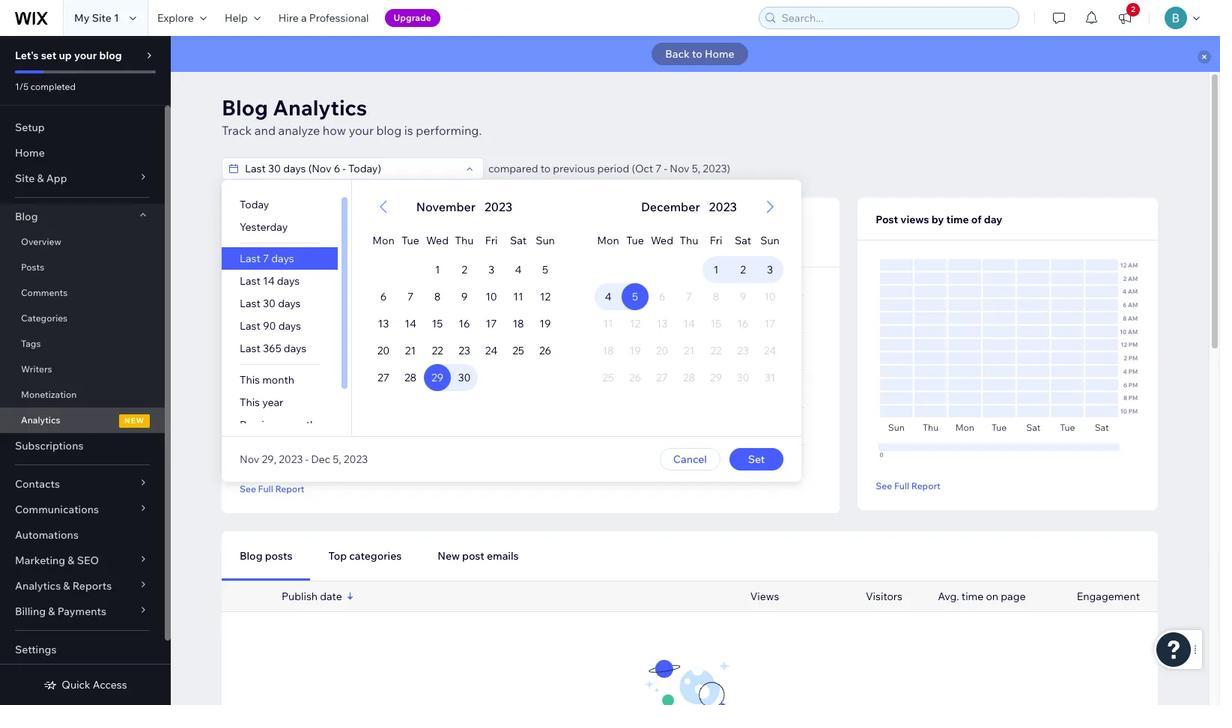 Task type: vqa. For each thing, say whether or not it's contained in the screenshot.
MONTH corresponding to This month
yes



Task type: locate. For each thing, give the bounding box(es) containing it.
0 vertical spatial 5
[[542, 263, 548, 276]]

2023 right 29,
[[279, 453, 303, 466]]

professional
[[309, 11, 369, 25]]

wed for 6
[[426, 234, 449, 247]]

new left the subscribers at the left of page
[[477, 216, 499, 229]]

post left by
[[876, 213, 899, 226]]

home right back
[[705, 47, 735, 61]]

alert containing december
[[637, 198, 742, 216]]

1 vertical spatial blog
[[377, 123, 402, 138]]

2 last from the top
[[240, 274, 261, 288]]

alert down 2023)
[[637, 198, 742, 216]]

see full report button
[[876, 479, 941, 492], [240, 482, 305, 495]]

avg. time on page
[[938, 590, 1026, 603]]

28
[[405, 371, 417, 384]]

1 horizontal spatial tue
[[627, 234, 644, 247]]

blog up track
[[222, 94, 268, 121]]

1 sun from the left
[[536, 234, 555, 247]]

2 for 6
[[462, 263, 467, 276]]

0 vertical spatial 30
[[263, 297, 276, 310]]

blog button
[[0, 204, 165, 229]]

blog inside button
[[240, 549, 263, 563]]

5 down engagement 0
[[632, 290, 638, 303]]

0 horizontal spatial engagement
[[595, 216, 658, 229]]

0 horizontal spatial wed
[[426, 234, 449, 247]]

1 horizontal spatial 2
[[740, 263, 746, 276]]

1 last from the top
[[240, 252, 261, 265]]

list box
[[222, 193, 351, 436]]

month
[[262, 373, 294, 387], [284, 418, 316, 432]]

2 wed from the left
[[651, 234, 674, 247]]

2023 right dec
[[344, 453, 368, 466]]

1 tue from the left
[[402, 234, 419, 247]]

0 vertical spatial visitors
[[358, 216, 396, 229]]

automations
[[15, 528, 79, 542]]

0 horizontal spatial to
[[541, 162, 551, 175]]

0 horizontal spatial 4
[[515, 263, 522, 276]]

0 horizontal spatial 3
[[488, 263, 495, 276]]

row
[[370, 220, 559, 256], [595, 220, 784, 256], [370, 256, 559, 283], [595, 256, 784, 283], [370, 283, 559, 310], [595, 283, 784, 310], [370, 310, 559, 337], [595, 310, 784, 337], [370, 337, 559, 364], [595, 337, 784, 364], [370, 364, 559, 391], [595, 364, 784, 391], [370, 391, 559, 418]]

3 0 from the left
[[595, 231, 604, 248]]

0 vertical spatial your
[[74, 49, 97, 62]]

1 thu from the left
[[455, 234, 474, 247]]

top categories button
[[311, 531, 420, 581]]

1 horizontal spatial post
[[876, 213, 899, 226]]

1 vertical spatial analytics
[[21, 414, 60, 426]]

5 last from the top
[[240, 342, 261, 355]]

analytics
[[273, 94, 367, 121], [21, 414, 60, 426], [15, 579, 61, 593]]

sat for 6
[[510, 234, 527, 247]]

overview
[[21, 236, 61, 247]]

home link
[[0, 140, 165, 166]]

0 horizontal spatial tue
[[402, 234, 419, 247]]

0 vertical spatial 14
[[263, 274, 275, 288]]

explore
[[157, 11, 194, 25]]

& for marketing
[[68, 554, 75, 567]]

hire
[[279, 11, 299, 25]]

2 sun from the left
[[761, 234, 780, 247]]

1 wed from the left
[[426, 234, 449, 247]]

Search... field
[[777, 7, 1014, 28]]

1 horizontal spatial mon tue wed thu
[[597, 234, 699, 247]]

- right (oct
[[664, 162, 668, 175]]

0 horizontal spatial sun
[[536, 234, 555, 247]]

row containing 4
[[595, 283, 784, 310]]

0 vertical spatial this
[[240, 373, 260, 387]]

this year
[[240, 396, 283, 409]]

1 horizontal spatial report
[[912, 480, 941, 491]]

0 vertical spatial 5,
[[692, 162, 701, 175]]

blog for posts
[[240, 549, 263, 563]]

1 grid from the left
[[352, 180, 577, 436]]

0 horizontal spatial alert
[[412, 198, 517, 216]]

fri up 10
[[485, 234, 498, 247]]

your right how
[[349, 123, 374, 138]]

thu down november
[[455, 234, 474, 247]]

1 row group from the left
[[352, 256, 577, 436]]

last left 365
[[240, 342, 261, 355]]

post inside post views 0
[[240, 216, 262, 229]]

1 vertical spatial month
[[284, 418, 316, 432]]

back
[[666, 47, 690, 61]]

time left on
[[962, 590, 984, 603]]

1 horizontal spatial engagement
[[1077, 590, 1140, 603]]

mon
[[373, 234, 395, 247], [597, 234, 619, 247]]

last down the last 7 days
[[240, 274, 261, 288]]

blog inside sidebar element
[[99, 49, 122, 62]]

2 vertical spatial 7
[[408, 290, 414, 303]]

1 0 from the left
[[240, 231, 248, 248]]

1 horizontal spatial 3
[[767, 263, 773, 276]]

0 vertical spatial to
[[692, 47, 703, 61]]

blog left 'posts'
[[240, 549, 263, 563]]

2 horizontal spatial 1
[[714, 263, 719, 276]]

sun for 6
[[536, 234, 555, 247]]

1 horizontal spatial thu
[[680, 234, 699, 247]]

0 vertical spatial blog
[[222, 94, 268, 121]]

1 horizontal spatial 30
[[458, 371, 471, 384]]

2 mon from the left
[[597, 234, 619, 247]]

days right 90
[[278, 319, 301, 333]]

analytics for analytics & reports
[[15, 579, 61, 593]]

cancel
[[673, 453, 707, 466]]

last for last 7 days
[[240, 252, 261, 265]]

6
[[380, 290, 387, 303]]

1 sat from the left
[[510, 234, 527, 247]]

3 for 4
[[767, 263, 773, 276]]

7 right (oct
[[656, 162, 662, 175]]

site & app button
[[0, 166, 165, 191]]

365
[[263, 342, 282, 355]]

& left the app
[[37, 172, 44, 185]]

1 vertical spatial engagement
[[1077, 590, 1140, 603]]

7 up the last 14 days
[[263, 252, 269, 265]]

views left by
[[901, 213, 929, 226]]

0 horizontal spatial post
[[240, 216, 262, 229]]

0 horizontal spatial see full report
[[240, 483, 305, 494]]

previous
[[553, 162, 595, 175]]

back to home alert
[[171, 36, 1221, 72]]

new inside new subscribers 0
[[477, 216, 499, 229]]

5 up 12
[[542, 263, 548, 276]]

mon down the compared to previous period (oct 7 - nov 5, 2023)
[[597, 234, 619, 247]]

1 horizontal spatial new
[[477, 216, 499, 229]]

top categories
[[328, 549, 402, 563]]

0 horizontal spatial 2
[[462, 263, 467, 276]]

1 vertical spatial 7
[[263, 252, 269, 265]]

& for site
[[37, 172, 44, 185]]

14 up last 30 days
[[263, 274, 275, 288]]

0 inside new subscribers 0
[[477, 231, 485, 248]]

analytics up how
[[273, 94, 367, 121]]

alert down compared
[[412, 198, 517, 216]]

row containing 13
[[370, 310, 559, 337]]

days for last 90 days
[[278, 319, 301, 333]]

& inside dropdown button
[[37, 172, 44, 185]]

0 horizontal spatial 7
[[263, 252, 269, 265]]

1 this from the top
[[240, 373, 260, 387]]

mon tue wed thu
[[373, 234, 474, 247], [597, 234, 699, 247]]

month up the year
[[262, 373, 294, 387]]

blog inside the blog analytics track and analyze how your blog is performing.
[[377, 123, 402, 138]]

1 horizontal spatial 1
[[435, 263, 440, 276]]

to for back
[[692, 47, 703, 61]]

site right my at the left top of the page
[[92, 11, 112, 25]]

views down today
[[264, 216, 292, 229]]

30 up 90
[[263, 297, 276, 310]]

1 vertical spatial home
[[15, 146, 45, 160]]

hire a professional
[[279, 11, 369, 25]]

2 thu from the left
[[680, 234, 699, 247]]

analytics down the marketing
[[15, 579, 61, 593]]

2 sat from the left
[[735, 234, 752, 247]]

quick
[[62, 678, 90, 692]]

blog inside the blog analytics track and analyze how your blog is performing.
[[222, 94, 268, 121]]

2 mon tue wed thu from the left
[[597, 234, 699, 247]]

0 horizontal spatial mon
[[373, 234, 395, 247]]

2 this from the top
[[240, 396, 260, 409]]

new for emails
[[438, 549, 460, 563]]

see
[[876, 480, 892, 491], [240, 483, 256, 494]]

days up last 90 days
[[278, 297, 301, 310]]

to right back
[[692, 47, 703, 61]]

sun for 4
[[761, 234, 780, 247]]

1 fri from the left
[[485, 234, 498, 247]]

wed
[[426, 234, 449, 247], [651, 234, 674, 247]]

1 horizontal spatial to
[[692, 47, 703, 61]]

fri
[[485, 234, 498, 247], [710, 234, 723, 247]]

visitors button
[[340, 198, 459, 267]]

2 tue from the left
[[627, 234, 644, 247]]

blog for analytics
[[222, 94, 268, 121]]

wed down december
[[651, 234, 674, 247]]

month for previous month
[[284, 418, 316, 432]]

15
[[432, 317, 443, 330]]

year
[[262, 396, 283, 409]]

your right up
[[74, 49, 97, 62]]

2 button
[[1109, 0, 1142, 36]]

1 horizontal spatial full
[[895, 480, 910, 491]]

0 horizontal spatial mon tue wed thu
[[373, 234, 474, 247]]

0 for new subscribers 0
[[477, 231, 485, 248]]

compared to previous period (oct 7 - nov 5, 2023)
[[489, 162, 731, 175]]

0 vertical spatial new
[[477, 216, 499, 229]]

1 mon tue wed thu from the left
[[373, 234, 474, 247]]

tue for 6
[[402, 234, 419, 247]]

views for by
[[901, 213, 929, 226]]

1 vertical spatial visitors
[[866, 590, 903, 603]]

1 horizontal spatial home
[[705, 47, 735, 61]]

blog analytics track and analyze how your blog is performing.
[[222, 94, 482, 138]]

1 vertical spatial to
[[541, 162, 551, 175]]

days for last 7 days
[[271, 252, 294, 265]]

1 vertical spatial 5
[[632, 290, 638, 303]]

tue down december
[[627, 234, 644, 247]]

month up nov 29, 2023 - dec 5, 2023
[[284, 418, 316, 432]]

your inside the blog analytics track and analyze how your blog is performing.
[[349, 123, 374, 138]]

site
[[92, 11, 112, 25], [15, 172, 35, 185]]

tags link
[[0, 331, 165, 357]]

grid
[[352, 180, 577, 436], [577, 180, 802, 436]]

of
[[972, 213, 982, 226]]

0 horizontal spatial views
[[264, 216, 292, 229]]

3 last from the top
[[240, 297, 261, 310]]

1 vertical spatial 14
[[405, 317, 416, 330]]

1 horizontal spatial 7
[[408, 290, 414, 303]]

1 alert from the left
[[412, 198, 517, 216]]

new for 0
[[477, 216, 499, 229]]

nov left 29,
[[240, 453, 259, 466]]

let's set up your blog
[[15, 49, 122, 62]]

set
[[41, 49, 56, 62]]

analytics inside popup button
[[15, 579, 61, 593]]

to
[[692, 47, 703, 61], [541, 162, 551, 175]]

site left the app
[[15, 172, 35, 185]]

0 vertical spatial site
[[92, 11, 112, 25]]

nov left 2023)
[[670, 162, 690, 175]]

1 horizontal spatial blog
[[377, 123, 402, 138]]

new left post
[[438, 549, 460, 563]]

days right 365
[[284, 342, 307, 355]]

None field
[[241, 158, 461, 179]]

1 vertical spatial -
[[305, 453, 309, 466]]

thu down december
[[680, 234, 699, 247]]

4 left tuesday, december 5, 2023 cell
[[605, 290, 612, 303]]

fri down 2023)
[[710, 234, 723, 247]]

nov
[[670, 162, 690, 175], [240, 453, 259, 466]]

setup link
[[0, 115, 165, 140]]

wed down november
[[426, 234, 449, 247]]

1 vertical spatial new
[[438, 549, 460, 563]]

mon tue wed thu down december
[[597, 234, 699, 247]]

0 vertical spatial analytics
[[273, 94, 367, 121]]

blog up overview
[[15, 210, 38, 223]]

2
[[1131, 4, 1136, 14], [462, 263, 467, 276], [740, 263, 746, 276]]

7 inside list box
[[263, 252, 269, 265]]

days up the last 14 days
[[271, 252, 294, 265]]

mon up 6
[[373, 234, 395, 247]]

visitors left avg.
[[866, 590, 903, 603]]

this for this year
[[240, 396, 260, 409]]

- left dec
[[305, 453, 309, 466]]

engagement for engagement
[[1077, 590, 1140, 603]]

7 left 8
[[408, 290, 414, 303]]

month for this month
[[262, 373, 294, 387]]

grid containing december
[[577, 180, 802, 436]]

1
[[114, 11, 119, 25], [435, 263, 440, 276], [714, 263, 719, 276]]

5, right dec
[[333, 453, 341, 466]]

blog down my site 1
[[99, 49, 122, 62]]

0 vertical spatial nov
[[670, 162, 690, 175]]

wednesday, november 29, 2023 cell
[[424, 364, 451, 391]]

0 horizontal spatial site
[[15, 172, 35, 185]]

days for last 30 days
[[278, 297, 301, 310]]

4 last from the top
[[240, 319, 261, 333]]

compared
[[489, 162, 538, 175]]

1 vertical spatial blog
[[15, 210, 38, 223]]

& left 'seo'
[[68, 554, 75, 567]]

1 horizontal spatial 14
[[405, 317, 416, 330]]

row group
[[352, 256, 577, 436], [577, 256, 802, 436]]

new post emails
[[438, 549, 519, 563]]

0 inside post views 0
[[240, 231, 248, 248]]

2 3 from the left
[[767, 263, 773, 276]]

last up the last 14 days
[[240, 252, 261, 265]]

mon tue wed thu down november
[[373, 234, 474, 247]]

2 0 from the left
[[477, 231, 485, 248]]

0 vertical spatial 7
[[656, 162, 662, 175]]

new
[[477, 216, 499, 229], [438, 549, 460, 563]]

2 row group from the left
[[577, 256, 802, 436]]

2 horizontal spatial 0
[[595, 231, 604, 248]]

this
[[240, 373, 260, 387], [240, 396, 260, 409]]

1 horizontal spatial sun
[[761, 234, 780, 247]]

0 horizontal spatial 30
[[263, 297, 276, 310]]

access
[[93, 678, 127, 692]]

0 vertical spatial 4
[[515, 263, 522, 276]]

thu
[[455, 234, 474, 247], [680, 234, 699, 247]]

5 inside cell
[[632, 290, 638, 303]]

0 horizontal spatial blog
[[99, 49, 122, 62]]

0 for post views 0
[[240, 231, 248, 248]]

sidebar element
[[0, 36, 171, 705]]

9
[[461, 290, 468, 303]]

1 horizontal spatial 0
[[477, 231, 485, 248]]

1 vertical spatial 30
[[458, 371, 471, 384]]

previous
[[240, 418, 282, 432]]

alert
[[412, 198, 517, 216], [637, 198, 742, 216]]

1 horizontal spatial -
[[664, 162, 668, 175]]

1 horizontal spatial your
[[349, 123, 374, 138]]

communications
[[15, 503, 99, 516]]

thu for 6
[[455, 234, 474, 247]]

30 right 'wednesday, november 29, 2023' cell
[[458, 371, 471, 384]]

blog posts
[[240, 549, 293, 563]]

views inside post views 0
[[264, 216, 292, 229]]

post down today
[[240, 216, 262, 229]]

engagement
[[595, 216, 658, 229], [1077, 590, 1140, 603]]

posts
[[21, 261, 44, 273]]

categories link
[[0, 306, 165, 331]]

last down the last 14 days
[[240, 297, 261, 310]]

0 horizontal spatial fri
[[485, 234, 498, 247]]

views
[[901, 213, 929, 226], [264, 216, 292, 229]]

2 fri from the left
[[710, 234, 723, 247]]

0 horizontal spatial new
[[438, 549, 460, 563]]

monetization link
[[0, 382, 165, 408]]

blog left is
[[377, 123, 402, 138]]

14 left 15
[[405, 317, 416, 330]]

subscribers
[[501, 216, 559, 229]]

24
[[485, 344, 498, 357]]

days for last 14 days
[[277, 274, 300, 288]]

21
[[405, 344, 416, 357]]

row containing 6
[[370, 283, 559, 310]]

2 alert from the left
[[637, 198, 742, 216]]

0 horizontal spatial home
[[15, 146, 45, 160]]

2 for 4
[[740, 263, 746, 276]]

overview link
[[0, 229, 165, 255]]

row group for grid containing november
[[352, 256, 577, 436]]

last left 90
[[240, 319, 261, 333]]

5, left 2023)
[[692, 162, 701, 175]]

this up this year
[[240, 373, 260, 387]]

new inside button
[[438, 549, 460, 563]]

billing & payments
[[15, 605, 106, 618]]

1 horizontal spatial 5
[[632, 290, 638, 303]]

marketing
[[15, 554, 65, 567]]

19
[[540, 317, 551, 330]]

2 vertical spatial blog
[[240, 549, 263, 563]]

2 horizontal spatial 2
[[1131, 4, 1136, 14]]

by
[[932, 213, 944, 226]]

1 horizontal spatial fri
[[710, 234, 723, 247]]

29
[[431, 371, 444, 384]]

1 horizontal spatial views
[[901, 213, 929, 226]]

& left the reports
[[63, 579, 70, 593]]

this left the year
[[240, 396, 260, 409]]

1 3 from the left
[[488, 263, 495, 276]]

& for billing
[[48, 605, 55, 618]]

days up last 30 days
[[277, 274, 300, 288]]

home down setup
[[15, 146, 45, 160]]

engagement for engagement 0
[[595, 216, 658, 229]]

marketing & seo button
[[0, 548, 165, 573]]

0 horizontal spatial visitors
[[358, 216, 396, 229]]

2 horizontal spatial 7
[[656, 162, 662, 175]]

0 horizontal spatial 0
[[240, 231, 248, 248]]

analytics for analytics
[[21, 414, 60, 426]]

analytics down monetization
[[21, 414, 60, 426]]

visitors up 6
[[358, 216, 396, 229]]

subscriptions link
[[0, 433, 165, 459]]

list box containing today
[[222, 193, 351, 436]]

2 grid from the left
[[577, 180, 802, 436]]

blog posts button
[[222, 531, 311, 581]]

11
[[513, 290, 523, 303]]

& right billing
[[48, 605, 55, 618]]

tue down november
[[402, 234, 419, 247]]

14
[[263, 274, 275, 288], [405, 317, 416, 330]]

avg.
[[938, 590, 960, 603]]

0 vertical spatial blog
[[99, 49, 122, 62]]

time left of
[[947, 213, 969, 226]]

how
[[323, 123, 346, 138]]

1 mon from the left
[[373, 234, 395, 247]]

0 vertical spatial home
[[705, 47, 735, 61]]

to inside button
[[692, 47, 703, 61]]

0 horizontal spatial your
[[74, 49, 97, 62]]

comments
[[21, 287, 68, 298]]

0 horizontal spatial 5,
[[333, 453, 341, 466]]

4 up "11"
[[515, 263, 522, 276]]

to left previous
[[541, 162, 551, 175]]

mon for 6
[[373, 234, 395, 247]]

1 vertical spatial site
[[15, 172, 35, 185]]



Task type: describe. For each thing, give the bounding box(es) containing it.
wed for 4
[[651, 234, 674, 247]]

last 7 days
[[240, 252, 294, 265]]

2023 up new subscribers 0
[[485, 199, 513, 214]]

row containing 27
[[370, 364, 559, 391]]

last for last 90 days
[[240, 319, 261, 333]]

& for analytics
[[63, 579, 70, 593]]

0 horizontal spatial report
[[275, 483, 305, 494]]

thu for 4
[[680, 234, 699, 247]]

0 vertical spatial -
[[664, 162, 668, 175]]

quick access button
[[44, 678, 127, 692]]

10
[[486, 290, 497, 303]]

views for 0
[[264, 216, 292, 229]]

home inside button
[[705, 47, 735, 61]]

last 365 days
[[240, 342, 307, 355]]

back to home
[[666, 47, 735, 61]]

is
[[404, 123, 413, 138]]

(oct
[[632, 162, 653, 175]]

30 inside list box
[[263, 297, 276, 310]]

new subscribers 0
[[477, 216, 559, 248]]

1 horizontal spatial see full report button
[[876, 479, 941, 492]]

fri for 6
[[485, 234, 498, 247]]

tags
[[21, 338, 41, 349]]

analytics & reports
[[15, 579, 112, 593]]

posts
[[265, 549, 293, 563]]

my
[[74, 11, 90, 25]]

0 horizontal spatial see
[[240, 483, 256, 494]]

billing & payments button
[[0, 599, 165, 624]]

post for by
[[876, 213, 899, 226]]

days for last 365 days
[[284, 342, 307, 355]]

blog inside popup button
[[15, 210, 38, 223]]

help
[[225, 11, 248, 25]]

analytics inside the blog analytics track and analyze how your blog is performing.
[[273, 94, 367, 121]]

posts link
[[0, 255, 165, 280]]

performing.
[[416, 123, 482, 138]]

dec
[[311, 453, 330, 466]]

up
[[59, 49, 72, 62]]

monetization
[[21, 389, 77, 400]]

to for compared
[[541, 162, 551, 175]]

last for last 30 days
[[240, 297, 261, 310]]

publish
[[282, 590, 318, 603]]

sat for 4
[[735, 234, 752, 247]]

0 horizontal spatial 5
[[542, 263, 548, 276]]

row containing 20
[[370, 337, 559, 364]]

on
[[986, 590, 999, 603]]

row group for grid containing december
[[577, 256, 802, 436]]

8
[[434, 290, 441, 303]]

3 for 6
[[488, 263, 495, 276]]

alert containing november
[[412, 198, 517, 216]]

mon tue wed thu for 4
[[597, 234, 699, 247]]

23
[[459, 344, 470, 357]]

0 vertical spatial time
[[947, 213, 969, 226]]

1/5
[[15, 81, 29, 92]]

26
[[539, 344, 551, 357]]

let's
[[15, 49, 39, 62]]

grid containing november
[[352, 180, 577, 436]]

your inside sidebar element
[[74, 49, 97, 62]]

a
[[301, 11, 307, 25]]

categories
[[349, 549, 402, 563]]

home inside 'link'
[[15, 146, 45, 160]]

settings link
[[0, 637, 165, 662]]

page
[[1001, 590, 1026, 603]]

1 vertical spatial 5,
[[333, 453, 341, 466]]

seo
[[77, 554, 99, 567]]

track
[[222, 123, 252, 138]]

app
[[46, 172, 67, 185]]

20
[[377, 344, 390, 357]]

1 for 6
[[435, 263, 440, 276]]

1 horizontal spatial see full report
[[876, 480, 941, 491]]

1 vertical spatial 4
[[605, 290, 612, 303]]

upgrade button
[[385, 9, 440, 27]]

analyze
[[278, 123, 320, 138]]

0 horizontal spatial nov
[[240, 453, 259, 466]]

set button
[[730, 448, 784, 471]]

18
[[513, 317, 524, 330]]

tue for 4
[[627, 234, 644, 247]]

1/5 completed
[[15, 81, 76, 92]]

last for last 14 days
[[240, 274, 261, 288]]

cancel button
[[660, 448, 721, 471]]

and
[[255, 123, 276, 138]]

visitors inside button
[[358, 216, 396, 229]]

post
[[462, 549, 485, 563]]

today
[[240, 198, 269, 211]]

contacts
[[15, 477, 60, 491]]

back to home button
[[652, 43, 748, 65]]

last 90 days
[[240, 319, 301, 333]]

12
[[540, 290, 551, 303]]

1 vertical spatial time
[[962, 590, 984, 603]]

0 horizontal spatial full
[[258, 483, 273, 494]]

settings
[[15, 643, 57, 656]]

last 30 days
[[240, 297, 301, 310]]

writers link
[[0, 357, 165, 382]]

my site 1
[[74, 11, 119, 25]]

post views by time of day
[[876, 213, 1003, 226]]

1 horizontal spatial visitors
[[866, 590, 903, 603]]

top
[[328, 549, 347, 563]]

1 horizontal spatial 5,
[[692, 162, 701, 175]]

mon tue wed thu for 6
[[373, 234, 474, 247]]

comments link
[[0, 280, 165, 306]]

nov 29, 2023 - dec 5, 2023
[[240, 453, 368, 466]]

tuesday, december 5, 2023 cell
[[622, 283, 649, 310]]

7 inside row
[[408, 290, 414, 303]]

post for 0
[[240, 216, 262, 229]]

billing
[[15, 605, 46, 618]]

90
[[263, 319, 276, 333]]

1 horizontal spatial site
[[92, 11, 112, 25]]

communications button
[[0, 497, 165, 522]]

site inside dropdown button
[[15, 172, 35, 185]]

2023 down 2023)
[[709, 199, 737, 214]]

0 horizontal spatial 1
[[114, 11, 119, 25]]

0 horizontal spatial -
[[305, 453, 309, 466]]

0 horizontal spatial see full report button
[[240, 482, 305, 495]]

last for last 365 days
[[240, 342, 261, 355]]

new post emails button
[[420, 531, 537, 581]]

22
[[432, 344, 443, 357]]

0 horizontal spatial 14
[[263, 274, 275, 288]]

2 inside button
[[1131, 4, 1136, 14]]

16
[[459, 317, 470, 330]]

1 horizontal spatial nov
[[670, 162, 690, 175]]

1 for 4
[[714, 263, 719, 276]]

this for this month
[[240, 373, 260, 387]]

emails
[[487, 549, 519, 563]]

25
[[513, 344, 524, 357]]

categories
[[21, 312, 68, 324]]

contacts button
[[0, 471, 165, 497]]

post views 0
[[240, 216, 292, 248]]

publish date
[[282, 590, 342, 603]]

mon for 4
[[597, 234, 619, 247]]

analytics & reports button
[[0, 573, 165, 599]]

fri for 4
[[710, 234, 723, 247]]

completed
[[31, 81, 76, 92]]

1 horizontal spatial see
[[876, 480, 892, 491]]

30 inside row
[[458, 371, 471, 384]]

0 inside engagement 0
[[595, 231, 604, 248]]



